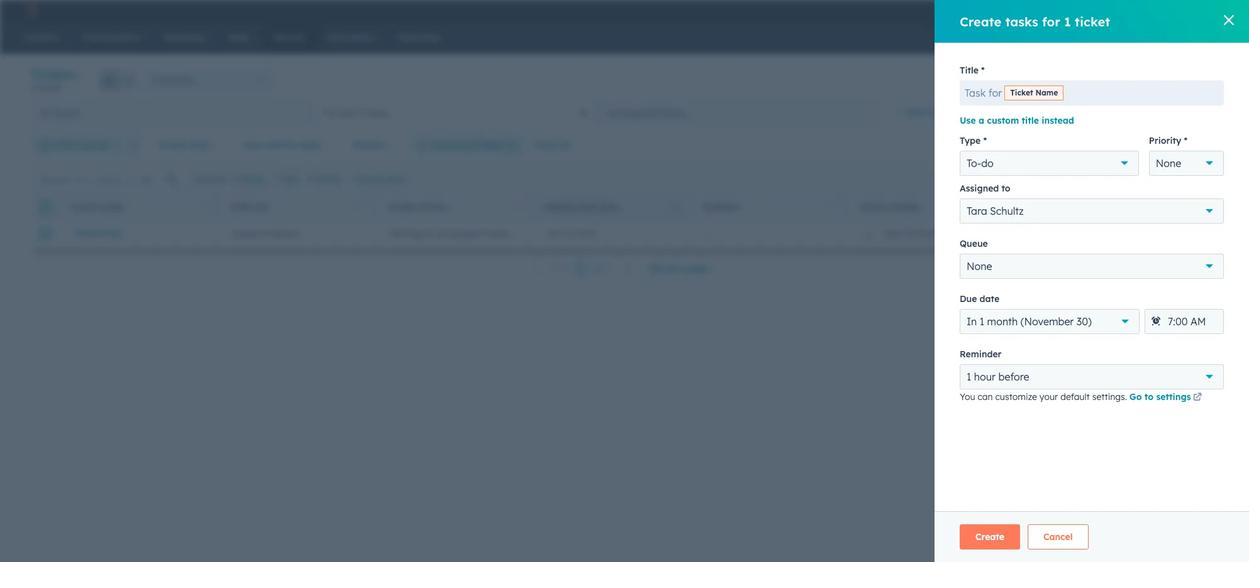 Task type: vqa. For each thing, say whether or not it's contained in the screenshot.


Task type: locate. For each thing, give the bounding box(es) containing it.
1 horizontal spatial --
[[1018, 228, 1025, 240]]

tickets for all tickets
[[53, 107, 80, 119]]

priority inside popup button
[[353, 140, 386, 151]]

ticket inside dialog
[[1075, 14, 1110, 29]]

1 vertical spatial tara
[[883, 228, 901, 240]]

(1) ticket owner
[[38, 140, 109, 151]]

advanced
[[432, 140, 475, 151]]

prev
[[550, 264, 569, 275]]

date left (edt)
[[577, 203, 597, 212]]

edit for edit
[[284, 175, 298, 184]]

settings image
[[1076, 5, 1087, 17]]

create
[[960, 14, 1001, 29], [1163, 76, 1186, 85], [158, 140, 187, 151], [358, 175, 383, 184], [545, 203, 575, 212], [975, 532, 1004, 543]]

(edt)
[[599, 203, 619, 212]]

none button down the save view
[[1149, 151, 1224, 176]]

3 press to sort. element from the left
[[515, 202, 520, 213]]

activity up edit button
[[264, 140, 297, 151]]

none button down tara schultz popup button
[[960, 254, 1224, 279]]

owner up search id, name, or description search field
[[82, 140, 109, 151]]

-- down source
[[1018, 228, 1025, 240]]

pagination navigation
[[526, 261, 640, 278]]

do
[[981, 157, 994, 170]]

2 -- button from the left
[[1003, 221, 1160, 247]]

press to sort. image left ticket owner
[[829, 202, 834, 211]]

tara down assigned
[[967, 205, 987, 218]]

date inside create tasks for 1 ticket dialog
[[980, 294, 999, 305]]

title
[[960, 65, 979, 76]]

press to sort. element for pipeline
[[358, 202, 362, 213]]

(3/5)
[[949, 107, 971, 118]]

apoptosis
[[1137, 5, 1176, 15]]

activity inside popup button
[[264, 140, 297, 151]]

all pipelines
[[152, 75, 194, 85]]

ticket owner
[[860, 203, 920, 212]]

1 vertical spatial pipeline
[[268, 228, 300, 240]]

tasks inside dialog
[[1005, 14, 1038, 29]]

1 hour before
[[967, 371, 1029, 384]]

ticket for ticket status
[[388, 203, 416, 212]]

1 tickets from the left
[[53, 107, 80, 119]]

1 horizontal spatial press to sort. image
[[515, 202, 520, 211]]

1 right prev
[[578, 264, 583, 275]]

1 left the record
[[30, 83, 34, 92]]

press to sort. element
[[200, 202, 205, 213], [358, 202, 362, 213], [515, 202, 520, 213], [829, 202, 834, 213], [986, 202, 991, 213]]

0 horizontal spatial for
[[989, 87, 1002, 99]]

settings.
[[1092, 392, 1127, 403]]

0 vertical spatial none button
[[1149, 151, 1224, 176]]

press to sort. element down create tasks button
[[358, 202, 362, 213]]

before
[[998, 371, 1029, 384]]

0 vertical spatial tara
[[967, 205, 987, 218]]

3 press to sort. image from the left
[[829, 202, 834, 211]]

0 horizontal spatial schultz
[[904, 228, 933, 240]]

press to sort. image
[[358, 202, 362, 211], [515, 202, 520, 211], [829, 202, 834, 211]]

activity for dat
[[1196, 203, 1233, 212]]

4 - from the left
[[1021, 228, 1025, 240]]

priority up create tasks button
[[353, 140, 386, 151]]

tasks inside button
[[385, 175, 405, 184]]

import
[[1109, 76, 1134, 85]]

add view (3/5) button
[[884, 100, 987, 125]]

create tasks
[[358, 175, 405, 184]]

unassigned tickets button
[[596, 100, 879, 125]]

1 vertical spatial activity
[[1196, 203, 1233, 212]]

6 - from the left
[[1179, 228, 1182, 240]]

tickets right "open"
[[361, 107, 389, 119]]

1 horizontal spatial for
[[1042, 14, 1060, 29]]

none down queue
[[967, 260, 992, 273]]

0 vertical spatial ticket
[[1075, 14, 1110, 29]]

tara schultz image
[[1124, 4, 1135, 16]]

0 vertical spatial for
[[1042, 14, 1060, 29]]

import button
[[1098, 71, 1145, 91]]

create for create ticket
[[1163, 76, 1186, 85]]

1 horizontal spatial view
[[1192, 140, 1208, 150]]

pipeline right support
[[268, 228, 300, 240]]

due date element
[[1145, 309, 1224, 335]]

task for
[[965, 87, 1002, 99]]

0 horizontal spatial --
[[703, 228, 710, 240]]

none for priority
[[1156, 157, 1181, 170]]

my
[[323, 107, 336, 119]]

ticket for ticket owner
[[860, 203, 888, 212]]

in
[[967, 316, 977, 328]]

tickets
[[53, 107, 80, 119], [361, 107, 389, 119], [658, 107, 685, 119]]

1 horizontal spatial last
[[1174, 203, 1193, 212]]

tara inside button
[[883, 228, 901, 240]]

press to sort. image for pipeline
[[358, 202, 362, 211]]

1 inside 1 hour before popup button
[[967, 371, 971, 384]]

month
[[987, 316, 1018, 328]]

all for all tickets
[[40, 107, 50, 119]]

to
[[1002, 183, 1010, 194], [1145, 392, 1154, 403]]

0 vertical spatial to
[[1002, 183, 1010, 194]]

1 vertical spatial for
[[989, 87, 1002, 99]]

1 vertical spatial view
[[1192, 140, 1208, 150]]

0 horizontal spatial tickets
[[53, 107, 80, 119]]

0 horizontal spatial tasks
[[385, 175, 405, 184]]

2 edit from the left
[[1162, 175, 1176, 184]]

schultz inside popup button
[[990, 205, 1024, 218]]

1 selected
[[191, 175, 226, 184]]

pipeline inside button
[[268, 228, 300, 240]]

1 horizontal spatial to
[[1145, 392, 1154, 403]]

0 vertical spatial view
[[926, 107, 947, 118]]

ticket for ticket name
[[1010, 88, 1033, 97]]

none
[[1156, 157, 1181, 170], [967, 260, 992, 273]]

priority up edit columns
[[1149, 135, 1181, 147]]

selected
[[197, 175, 226, 184]]

your
[[1040, 392, 1058, 403]]

marketplaces button
[[1021, 0, 1047, 20]]

0 vertical spatial last
[[243, 140, 261, 151]]

owner inside (1) ticket owner popup button
[[82, 140, 109, 151]]

tara schultz
[[967, 205, 1024, 218]]

2 horizontal spatial priority
[[1149, 135, 1181, 147]]

name
[[1035, 88, 1058, 97]]

ticket name
[[1010, 88, 1058, 97]]

activity for date
[[264, 140, 297, 151]]

cancel button
[[1028, 525, 1088, 550]]

0 vertical spatial tasks
[[1005, 14, 1038, 29]]

last inside popup button
[[243, 140, 261, 151]]

1
[[1064, 14, 1071, 29], [30, 83, 34, 92], [191, 175, 195, 184], [578, 264, 583, 275], [980, 316, 984, 328], [967, 371, 971, 384]]

schultz down ticket owner
[[904, 228, 933, 240]]

view inside popup button
[[926, 107, 947, 118]]

2 - from the left
[[707, 228, 710, 240]]

for right marketplaces image
[[1042, 14, 1060, 29]]

1 inside tickets banner
[[30, 83, 34, 92]]

all tickets
[[40, 107, 80, 119]]

all views link
[[987, 100, 1042, 125]]

1 horizontal spatial tickets
[[361, 107, 389, 119]]

tickets for unassigned tickets
[[658, 107, 685, 119]]

1 vertical spatial to
[[1145, 392, 1154, 403]]

press to sort. element down 1 selected
[[200, 202, 205, 213]]

1 right in
[[980, 316, 984, 328]]

1 horizontal spatial ticket
[[1189, 76, 1208, 85]]

date inside popup button
[[190, 140, 210, 151]]

2
[[1209, 5, 1214, 15]]

to up tara schultz
[[1002, 183, 1010, 194]]

1 horizontal spatial tara
[[967, 205, 987, 218]]

reminder
[[960, 349, 1002, 360]]

create ticket
[[1163, 76, 1208, 85]]

2 horizontal spatial press to sort. image
[[829, 202, 834, 211]]

menu item
[[993, 0, 996, 20]]

oct 19, 2023
[[546, 228, 597, 240]]

view inside button
[[1192, 140, 1208, 150]]

tara inside popup button
[[967, 205, 987, 218]]

5 - from the left
[[1175, 228, 1179, 240]]

last activity date
[[243, 140, 320, 151]]

menu
[[927, 0, 1234, 20]]

1 horizontal spatial -- button
[[1003, 221, 1160, 247]]

press to sort. image for priority
[[829, 202, 834, 211]]

activity left dat
[[1196, 203, 1233, 212]]

edit left delete button
[[284, 175, 298, 184]]

owner
[[82, 140, 109, 151], [890, 203, 920, 212]]

0 horizontal spatial none
[[967, 260, 992, 273]]

create tasks button
[[348, 174, 405, 185]]

0 horizontal spatial edit
[[284, 175, 298, 184]]

1 left hour
[[967, 371, 971, 384]]

1 vertical spatial last
[[1174, 203, 1193, 212]]

oct 19, 2023 button
[[531, 221, 688, 247]]

1 vertical spatial schultz
[[904, 228, 933, 240]]

ticket status
[[388, 203, 447, 212]]

1 edit from the left
[[284, 175, 298, 184]]

last up assign on the top of the page
[[243, 140, 261, 151]]

all for all pipelines
[[152, 75, 160, 85]]

marketplaces image
[[1029, 6, 1040, 17]]

prev button
[[526, 261, 574, 278]]

3 tickets from the left
[[658, 107, 685, 119]]

view right add
[[926, 107, 947, 118]]

add
[[906, 107, 924, 118]]

0 horizontal spatial -- button
[[688, 221, 845, 247]]

ticket
[[1075, 14, 1110, 29], [1189, 76, 1208, 85]]

oct
[[546, 228, 561, 240]]

to inside "link"
[[1145, 392, 1154, 403]]

1 vertical spatial tasks
[[385, 175, 405, 184]]

use a custom title instead button
[[960, 113, 1074, 128]]

date right due
[[980, 294, 999, 305]]

2 press to sort. image from the left
[[515, 202, 520, 211]]

1 horizontal spatial owner
[[890, 203, 920, 212]]

1 press to sort. image from the left
[[358, 202, 362, 211]]

actions
[[1046, 76, 1072, 85]]

0 horizontal spatial owner
[[82, 140, 109, 151]]

schultz
[[990, 205, 1024, 218], [904, 228, 933, 240]]

-- down the last activity dat
[[1175, 228, 1182, 240]]

priority right descending sort. press to sort ascending. element
[[703, 203, 741, 212]]

view right save
[[1192, 140, 1208, 150]]

4 press to sort. element from the left
[[829, 202, 834, 213]]

press to sort. element up the pipeline)
[[515, 202, 520, 213]]

tara schultz (tarashultz49@gmail.com)
[[883, 228, 1045, 240]]

notifications button
[[1092, 0, 1114, 20]]

priority
[[1149, 135, 1181, 147], [353, 140, 386, 151], [703, 203, 741, 212]]

views
[[1009, 107, 1033, 118]]

tickets right unassigned
[[658, 107, 685, 119]]

descending sort. press to sort ascending. element
[[672, 202, 677, 213]]

1 horizontal spatial schultz
[[990, 205, 1024, 218]]

1 inside 1 button
[[578, 264, 583, 275]]

0 vertical spatial activity
[[264, 140, 297, 151]]

1 left selected
[[191, 175, 195, 184]]

tara down ticket owner
[[883, 228, 901, 240]]

schultz up the (tarashultz49@gmail.com)
[[990, 205, 1024, 218]]

1 horizontal spatial edit
[[1162, 175, 1176, 184]]

group
[[99, 70, 139, 90]]

0 horizontal spatial view
[[926, 107, 947, 118]]

0 horizontal spatial to
[[1002, 183, 1010, 194]]

2 horizontal spatial --
[[1175, 228, 1182, 240]]

0 vertical spatial none
[[1156, 157, 1181, 170]]

all
[[152, 75, 160, 85], [995, 107, 1006, 118], [40, 107, 50, 119], [560, 140, 571, 151]]

create tasks for 1 ticket dialog
[[935, 0, 1249, 563]]

pipeline up support
[[231, 203, 268, 212]]

tara for tara schultz
[[967, 205, 987, 218]]

all inside popup button
[[152, 75, 160, 85]]

2 horizontal spatial tickets
[[658, 107, 685, 119]]

1 horizontal spatial none
[[1156, 157, 1181, 170]]

hubspot image
[[23, 3, 38, 18]]

0 horizontal spatial ticket
[[1075, 14, 1110, 29]]

Search HubSpot search field
[[1072, 26, 1226, 48]]

2 tickets from the left
[[361, 107, 389, 119]]

date inside popup button
[[300, 140, 320, 151]]

2 -- from the left
[[1018, 228, 1025, 240]]

upgrade image
[[935, 6, 947, 17]]

0 horizontal spatial press to sort. image
[[358, 202, 362, 211]]

owner up tara schultz (tarashultz49@gmail.com) button
[[890, 203, 920, 212]]

create for create tasks for 1 ticket
[[960, 14, 1001, 29]]

0 horizontal spatial tara
[[883, 228, 901, 240]]

pipeline)
[[487, 228, 523, 240]]

last down edit columns button
[[1174, 203, 1193, 212]]

none down save
[[1156, 157, 1181, 170]]

calling icon button
[[997, 2, 1019, 18]]

tasks for create tasks
[[385, 175, 405, 184]]

delete
[[316, 175, 340, 184]]

press to sort. image down create tasks button
[[358, 202, 362, 211]]

schultz inside button
[[904, 228, 933, 240]]

date up 1 selected
[[190, 140, 210, 151]]

1 hour before button
[[960, 365, 1224, 390]]

tickets down the record
[[53, 107, 80, 119]]

tara for tara schultz (tarashultz49@gmail.com)
[[883, 228, 901, 240]]

date up delete button
[[300, 140, 320, 151]]

press to sort. image up the pipeline)
[[515, 202, 520, 211]]

edit columns button
[[1154, 171, 1216, 188]]

2 press to sort. element from the left
[[358, 202, 362, 213]]

calling icon image
[[1002, 5, 1014, 16]]

0 vertical spatial schultz
[[990, 205, 1024, 218]]

tickets
[[30, 67, 75, 82]]

ticket for ticket name
[[70, 203, 99, 212]]

go to settings link
[[1129, 391, 1204, 406]]

1 horizontal spatial activity
[[1196, 203, 1233, 212]]

0 horizontal spatial priority
[[353, 140, 386, 151]]

5 press to sort. element from the left
[[986, 202, 991, 213]]

notifications image
[[1097, 6, 1108, 17]]

tickets inside unassigned tickets button
[[658, 107, 685, 119]]

create inside tickets banner
[[1163, 76, 1186, 85]]

tickets inside all tickets button
[[53, 107, 80, 119]]

for right task
[[989, 87, 1002, 99]]

edit left columns
[[1162, 175, 1176, 184]]

tickets button
[[30, 65, 87, 84]]

create inside popup button
[[158, 140, 187, 151]]

0 horizontal spatial last
[[243, 140, 261, 151]]

ticket inside dialog
[[1010, 88, 1033, 97]]

press to sort. element left ticket owner
[[829, 202, 834, 213]]

1 -- from the left
[[703, 228, 710, 240]]

none for queue
[[967, 260, 992, 273]]

1 vertical spatial none button
[[960, 254, 1224, 279]]

1 vertical spatial none
[[967, 260, 992, 273]]

0 horizontal spatial activity
[[264, 140, 297, 151]]

press to sort. element down assigned to
[[986, 202, 991, 213]]

1 press to sort. element from the left
[[200, 202, 205, 213]]

pipeline
[[231, 203, 268, 212], [268, 228, 300, 240]]

1 horizontal spatial tasks
[[1005, 14, 1038, 29]]

19,
[[564, 228, 575, 240]]

0 vertical spatial owner
[[82, 140, 109, 151]]

last activity dat
[[1174, 203, 1249, 212]]

-- up the page
[[703, 228, 710, 240]]

1 vertical spatial ticket
[[1189, 76, 1208, 85]]

to right go
[[1145, 392, 1154, 403]]



Task type: describe. For each thing, give the bounding box(es) containing it.
1 - from the left
[[703, 228, 707, 240]]

date for create date
[[190, 140, 210, 151]]

1 for 1 record
[[30, 83, 34, 92]]

1 inside the in 1 month (november 30) popup button
[[980, 316, 984, 328]]

30)
[[1077, 316, 1092, 328]]

date for create date (edt)
[[577, 203, 597, 212]]

create inside button
[[975, 532, 1004, 543]]

next
[[592, 264, 613, 275]]

open
[[338, 107, 359, 119]]

link opens in a new window image
[[1193, 391, 1202, 406]]

tickets inside "my open tickets" button
[[361, 107, 389, 119]]

date for due date
[[980, 294, 999, 305]]

group inside tickets banner
[[99, 70, 139, 90]]

to for assigned
[[1002, 183, 1010, 194]]

1 for 1 button
[[578, 264, 583, 275]]

menu containing apoptosis studios 2
[[927, 0, 1234, 20]]

assigned
[[960, 183, 999, 194]]

hubspot link
[[15, 3, 47, 18]]

go to settings
[[1129, 392, 1191, 403]]

-- for 2nd -- button from the right
[[703, 228, 710, 240]]

waiting on us (support pipeline) button
[[374, 221, 531, 247]]

last for last activity date
[[243, 140, 261, 151]]

(1)
[[38, 140, 50, 151]]

0 vertical spatial pipeline
[[231, 203, 268, 212]]

tickyticky link
[[75, 228, 201, 240]]

page
[[684, 264, 707, 275]]

you can customize your default settings.
[[960, 392, 1129, 403]]

record
[[37, 83, 61, 92]]

use
[[960, 115, 976, 126]]

create for create date
[[158, 140, 187, 151]]

default
[[1061, 392, 1090, 403]]

to for go
[[1145, 392, 1154, 403]]

priority inside create tasks for 1 ticket dialog
[[1149, 135, 1181, 147]]

can
[[978, 392, 993, 403]]

press to sort. image
[[986, 202, 991, 211]]

assigned to
[[960, 183, 1010, 194]]

2023
[[577, 228, 597, 240]]

my open tickets
[[323, 107, 389, 119]]

100 per page
[[648, 264, 707, 275]]

edit columns
[[1162, 175, 1208, 184]]

waiting on us (support pipeline)
[[389, 228, 523, 240]]

you
[[960, 392, 975, 403]]

settings link
[[1074, 3, 1090, 17]]

title
[[1022, 115, 1039, 126]]

export
[[1115, 175, 1138, 184]]

create for create tasks
[[358, 175, 383, 184]]

to-
[[967, 157, 981, 170]]

all for all views
[[995, 107, 1006, 118]]

go
[[1129, 392, 1142, 403]]

settings
[[1156, 392, 1191, 403]]

(november
[[1021, 316, 1074, 328]]

upgrade
[[949, 6, 985, 16]]

create date (edt)
[[545, 203, 619, 212]]

delete button
[[306, 174, 340, 185]]

clear all button
[[526, 133, 579, 158]]

view for add
[[926, 107, 947, 118]]

(1) ticket owner button
[[30, 133, 126, 158]]

tasks for create tasks for 1 ticket
[[1005, 14, 1038, 29]]

help image
[[1055, 6, 1066, 17]]

(tarashultz49@gmail.com)
[[936, 228, 1045, 240]]

last activity date button
[[234, 133, 337, 158]]

waiting
[[389, 228, 421, 240]]

create ticket button
[[1152, 71, 1219, 91]]

link opens in a new window image
[[1193, 394, 1202, 403]]

tara schultz (tarashultz49@gmail.com) button
[[845, 221, 1045, 247]]

search image
[[1223, 33, 1231, 42]]

help button
[[1050, 0, 1071, 20]]

1 horizontal spatial priority
[[703, 203, 741, 212]]

press to sort. element for priority
[[829, 202, 834, 213]]

priority button
[[344, 133, 403, 158]]

name
[[101, 203, 123, 212]]

100
[[648, 264, 664, 275]]

add view (3/5)
[[906, 107, 971, 118]]

in 1 month (november 30) button
[[960, 309, 1140, 335]]

on
[[424, 228, 434, 240]]

ticket inside button
[[1189, 76, 1208, 85]]

all pipelines button
[[146, 70, 272, 90]]

last for last activity dat
[[1174, 203, 1193, 212]]

due date
[[960, 294, 999, 305]]

columns
[[1178, 175, 1208, 184]]

HH:MM text field
[[1145, 309, 1224, 335]]

save view
[[1173, 140, 1208, 150]]

(2)
[[506, 140, 518, 151]]

schultz for tara schultz (tarashultz49@gmail.com)
[[904, 228, 933, 240]]

source
[[1017, 203, 1048, 212]]

Search ID, name, or description search field
[[33, 168, 186, 191]]

1 for 1 hour before
[[967, 371, 971, 384]]

100 per page button
[[640, 257, 723, 282]]

tickets banner
[[30, 65, 1219, 100]]

in 1 month (november 30)
[[967, 316, 1092, 328]]

assign
[[241, 175, 266, 184]]

1 -- button from the left
[[688, 221, 845, 247]]

apoptosis studios 2
[[1137, 5, 1214, 15]]

-- for second -- button from the left
[[1018, 228, 1025, 240]]

apoptosis studios 2 button
[[1116, 0, 1233, 20]]

clear
[[534, 140, 557, 151]]

press to sort. image for ticket status
[[515, 202, 520, 211]]

create tasks for 1 ticket
[[960, 14, 1110, 29]]

use a custom title instead
[[960, 115, 1074, 126]]

export button
[[1106, 171, 1146, 188]]

edit for edit columns
[[1162, 175, 1176, 184]]

custom
[[987, 115, 1019, 126]]

to-do
[[967, 157, 994, 170]]

1 for 1 selected
[[191, 175, 195, 184]]

filters
[[478, 140, 503, 151]]

assign button
[[231, 174, 266, 185]]

a
[[979, 115, 984, 126]]

support
[[232, 228, 265, 240]]

close image
[[1224, 15, 1234, 25]]

3 - from the left
[[1018, 228, 1021, 240]]

press to sort. element for ticket status
[[515, 202, 520, 213]]

schultz for tara schultz
[[990, 205, 1024, 218]]

studios
[[1178, 5, 1207, 15]]

none button for queue
[[960, 254, 1224, 279]]

customize
[[995, 392, 1037, 403]]

next button
[[587, 261, 640, 278]]

press to sort. element for ticket owner
[[986, 202, 991, 213]]

tara schultz button
[[960, 199, 1224, 224]]

support pipeline
[[232, 228, 300, 240]]

3 -- from the left
[[1175, 228, 1182, 240]]

task
[[965, 87, 986, 99]]

unassigned
[[606, 107, 655, 119]]

clear all
[[534, 140, 571, 151]]

actions button
[[1035, 71, 1090, 91]]

us
[[436, 228, 446, 240]]

none button for priority
[[1149, 151, 1224, 176]]

view for save
[[1192, 140, 1208, 150]]

ticket inside popup button
[[53, 140, 79, 151]]

cancel
[[1043, 532, 1073, 543]]

1 vertical spatial owner
[[890, 203, 920, 212]]

create for create date (edt)
[[545, 203, 575, 212]]

1 left settings image
[[1064, 14, 1071, 29]]



